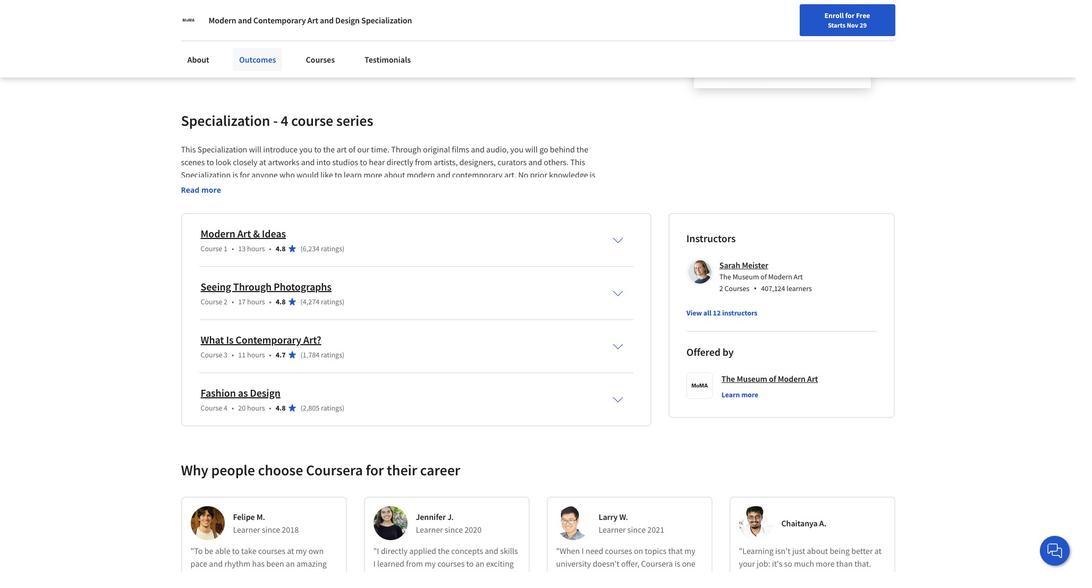 Task type: describe. For each thing, give the bounding box(es) containing it.
hours for photographs
[[247, 297, 265, 307]]

w.
[[620, 512, 629, 523]]

whenever
[[271, 572, 306, 573]]

since for j.
[[445, 525, 463, 535]]

to inside "i directly applied the concepts and skills i learned from my courses to an exciting new project at work."
[[467, 559, 474, 569]]

1 vertical spatial career
[[420, 461, 461, 480]]

and up prior
[[529, 157, 542, 167]]

sarah
[[720, 260, 741, 271]]

career
[[828, 12, 848, 22]]

art?
[[304, 333, 321, 347]]

social
[[239, 45, 260, 56]]

courses inside "when i need courses on topics that my university doesn't offer, coursera is one of the best places to go."
[[605, 546, 633, 557]]

ratings for seeing through photographs
[[321, 297, 342, 307]]

original
[[423, 144, 450, 155]]

look
[[216, 157, 231, 167]]

review
[[375, 45, 398, 56]]

the inside 'link'
[[722, 374, 736, 384]]

me
[[798, 572, 809, 573]]

( for modern art & ideas
[[301, 244, 303, 254]]

project
[[390, 572, 416, 573]]

is
[[226, 333, 234, 347]]

4.8 for design
[[276, 404, 286, 413]]

read more
[[181, 185, 221, 195]]

hours for design
[[247, 404, 265, 413]]

pace
[[191, 559, 207, 569]]

one
[[682, 559, 696, 569]]

learn for "learning isn't just about being better at your job: it's so much more than that. coursera allows me to learn witho
[[820, 572, 838, 573]]

what is contemporary art? link
[[201, 333, 321, 347]]

to down would
[[313, 182, 320, 193]]

course 1 • 13 hours •
[[201, 244, 272, 254]]

"i
[[374, 546, 379, 557]]

modern inside 'link'
[[778, 374, 806, 384]]

experience.
[[191, 572, 232, 573]]

earn
[[199, 4, 229, 23]]

i inside "when i need courses on topics that my university doesn't offer, coursera is one of the best places to go."
[[582, 546, 584, 557]]

on inside "when i need courses on topics that my university doesn't offer, coursera is one of the best places to go."
[[634, 546, 644, 557]]

directly inside "i directly applied the concepts and skills i learned from my courses to an exciting new project at work."
[[381, 546, 408, 557]]

starts
[[828, 21, 846, 29]]

an inside "i directly applied the concepts and skills i learned from my courses to an exciting new project at work."
[[476, 559, 485, 569]]

"learning
[[739, 546, 774, 557]]

add
[[199, 32, 213, 43]]

is inside "when i need courses on topics that my university doesn't offer, coursera is one of the best places to go."
[[675, 559, 681, 569]]

for inside 'this specialization will introduce you to the art of our time. through original films and audio, you will go behind the scenes to look closely at artworks and into studios to hear directly from artists, designers, curators and others. this specialization is for anyone who would like to learn more about modern and contemporary art. no prior knowledge is required. enroll to receive invitations to virtual events, gain exclusive access to moma resources, and share ideas with an international learner community.'
[[240, 170, 250, 180]]

contemporary for is
[[236, 333, 301, 347]]

art.
[[505, 170, 517, 180]]

to left "moma" on the top of the page
[[450, 182, 457, 193]]

exclusive
[[391, 182, 423, 193]]

community.
[[256, 195, 298, 206]]

english
[[873, 12, 899, 23]]

testimonials link
[[358, 48, 418, 71]]

from inside 'this specialization will introduce you to the art of our time. through original films and audio, you will go behind the scenes to look closely at artworks and into studios to hear directly from artists, designers, curators and others. this specialization is for anyone who would like to learn more about modern and contemporary art. no prior knowledge is required. enroll to receive invitations to virtual events, gain exclusive access to moma resources, and share ideas with an international learner community.'
[[415, 157, 432, 167]]

courses inside "i directly applied the concepts and skills i learned from my courses to an exciting new project at work."
[[438, 559, 465, 569]]

offered by
[[687, 346, 734, 359]]

like
[[321, 170, 333, 180]]

i inside "i directly applied the concepts and skills i learned from my courses to an exciting new project at work."
[[374, 559, 376, 569]]

with
[[577, 182, 593, 193]]

modern art & ideas
[[201, 227, 286, 240]]

by
[[723, 346, 734, 359]]

go."
[[629, 572, 643, 573]]

1 horizontal spatial for
[[366, 461, 384, 480]]

1 horizontal spatial this
[[571, 157, 586, 167]]

the inside "sarah meister the museum of modern art 2 courses • 407,124 learners"
[[720, 272, 732, 282]]

why people choose coursera for their career
[[181, 461, 461, 480]]

art inside the museum of modern art 'link'
[[808, 374, 819, 384]]

and down artists,
[[437, 170, 451, 180]]

of inside 'link'
[[770, 374, 777, 384]]

0 horizontal spatial 2
[[224, 297, 228, 307]]

and up would
[[301, 157, 315, 167]]

what is contemporary art?
[[201, 333, 321, 347]]

and inside "to be able to take courses at my own pace and rhythm has been an amazing experience. i can learn whenever it fi
[[209, 559, 223, 569]]

of inside 'this specialization will introduce you to the art of our time. through original films and audio, you will go behind the scenes to look closely at artworks and into studios to hear directly from artists, designers, curators and others. this specialization is for anyone who would like to learn more about modern and contemporary art. no prior knowledge is required. enroll to receive invitations to virtual events, gain exclusive access to moma resources, and share ideas with an international learner community.'
[[349, 144, 356, 155]]

just
[[793, 546, 806, 557]]

( for what is contemporary art?
[[301, 350, 303, 360]]

anyone
[[252, 170, 278, 180]]

a
[[231, 4, 239, 23]]

gain
[[374, 182, 389, 193]]

what
[[201, 333, 224, 347]]

1 vertical spatial design
[[250, 387, 281, 400]]

4,274
[[303, 297, 320, 307]]

learners
[[787, 284, 812, 294]]

instructors
[[687, 232, 736, 245]]

chaitanya a.
[[782, 518, 827, 529]]

course for seeing through photographs
[[201, 297, 222, 307]]

it inside the add this credential to your linkedin profile, resume, or cv share it on social media and in your performance review
[[221, 45, 226, 56]]

free
[[857, 11, 871, 20]]

• left 17
[[232, 297, 234, 307]]

• right 20
[[269, 404, 272, 413]]

i inside "to be able to take courses at my own pace and rhythm has been an amazing experience. i can learn whenever it fi
[[233, 572, 235, 573]]

new
[[812, 12, 826, 22]]

access
[[425, 182, 448, 193]]

the inside "when i need courses on topics that my university doesn't offer, coursera is one of the best places to go."
[[565, 572, 577, 573]]

ratings for what is contemporary art?
[[321, 350, 342, 360]]

events,
[[347, 182, 372, 193]]

directly inside 'this specialization will introduce you to the art of our time. through original films and audio, you will go behind the scenes to look closely at artworks and into studios to hear directly from artists, designers, curators and others. this specialization is for anyone who would like to learn more about modern and contemporary art. no prior knowledge is required. enroll to receive invitations to virtual events, gain exclusive access to moma resources, and share ideas with an international learner community.'
[[387, 157, 414, 167]]

required.
[[181, 182, 214, 193]]

designers,
[[460, 157, 496, 167]]

to inside "when i need courses on topics that my university doesn't offer, coursera is one of the best places to go."
[[620, 572, 627, 573]]

courses inside courses link
[[306, 54, 335, 65]]

1 vertical spatial through
[[233, 280, 272, 294]]

2 you from the left
[[511, 144, 524, 155]]

credential
[[230, 32, 266, 43]]

to right like
[[335, 170, 342, 180]]

audio,
[[487, 144, 509, 155]]

studios
[[333, 157, 358, 167]]

who
[[280, 170, 295, 180]]

ideas
[[557, 182, 576, 193]]

and down no
[[520, 182, 534, 193]]

about
[[187, 54, 209, 65]]

and up designers,
[[471, 144, 485, 155]]

enroll inside 'this specialization will introduce you to the art of our time. through original films and audio, you will go behind the scenes to look closely at artworks and into studios to hear directly from artists, designers, curators and others. this specialization is for anyone who would like to learn more about modern and contemporary art. no prior knowledge is required. enroll to receive invitations to virtual events, gain exclusive access to moma resources, and share ideas with an international learner community.'
[[215, 182, 236, 193]]

specialization - 4 course series
[[181, 111, 374, 130]]

6,234
[[303, 244, 320, 254]]

so
[[785, 559, 793, 569]]

at inside "learning isn't just about being better at your job: it's so much more than that. coursera allows me to learn witho
[[875, 546, 882, 557]]

scenes
[[181, 157, 205, 167]]

on inside the add this credential to your linkedin profile, resume, or cv share it on social media and in your performance review
[[228, 45, 237, 56]]

linkedin
[[294, 32, 325, 43]]

at inside "i directly applied the concepts and skills i learned from my courses to an exciting new project at work."
[[417, 572, 424, 573]]

since for m.
[[262, 525, 280, 535]]

invitations
[[274, 182, 311, 193]]

about inside 'this specialization will introduce you to the art of our time. through original films and audio, you will go behind the scenes to look closely at artworks and into studios to hear directly from artists, designers, curators and others. this specialization is for anyone who would like to learn more about modern and contemporary art. no prior knowledge is required. enroll to receive invitations to virtual events, gain exclusive access to moma resources, and share ideas with an international learner community.'
[[384, 170, 405, 180]]

job:
[[757, 559, 771, 569]]

own
[[309, 546, 324, 557]]

of inside "when i need courses on topics that my university doesn't offer, coursera is one of the best places to go."
[[557, 572, 564, 573]]

hours for contemporary
[[247, 350, 265, 360]]

0 vertical spatial coursera
[[306, 461, 363, 480]]

ratings for fashion as design
[[321, 404, 342, 413]]

larry
[[599, 512, 618, 523]]

to up learner
[[238, 182, 245, 193]]

4.8 for &
[[276, 244, 286, 254]]

english button
[[854, 0, 918, 35]]

1 will from the left
[[249, 144, 262, 155]]

j.
[[448, 512, 454, 523]]

this specialization will introduce you to the art of our time. through original films and audio, you will go behind the scenes to look closely at artworks and into studios to hear directly from artists, designers, curators and others. this specialization is for anyone who would like to learn more about modern and contemporary art. no prior knowledge is required. enroll to receive invitations to virtual events, gain exclusive access to moma resources, and share ideas with an international learner community.
[[181, 144, 605, 206]]

jennifer
[[416, 512, 446, 523]]

course for what is contemporary art?
[[201, 350, 222, 360]]

your right find
[[797, 12, 811, 22]]

of inside "sarah meister the museum of modern art 2 courses • 407,124 learners"
[[761, 272, 767, 282]]

and up credential
[[238, 15, 252, 26]]

enroll inside enroll for free starts nov 29
[[825, 11, 844, 20]]

can
[[237, 572, 250, 573]]

course for modern art & ideas
[[201, 244, 222, 254]]

• left 4.7
[[269, 350, 272, 360]]

find your new career
[[782, 12, 848, 22]]

view all 12 instructors button
[[687, 308, 758, 318]]

exciting
[[486, 559, 514, 569]]

• inside "sarah meister the museum of modern art 2 courses • 407,124 learners"
[[754, 283, 757, 295]]

your up media
[[277, 32, 293, 43]]

about link
[[181, 48, 216, 71]]

it inside "to be able to take courses at my own pace and rhythm has been an amazing experience. i can learn whenever it fi
[[308, 572, 313, 573]]

20
[[238, 404, 246, 413]]

learner for felipe
[[233, 525, 260, 535]]

read
[[181, 185, 200, 195]]

modern inside "sarah meister the museum of modern art 2 courses • 407,124 learners"
[[769, 272, 793, 282]]



Task type: locate. For each thing, give the bounding box(es) containing it.
through inside 'this specialization will introduce you to the art of our time. through original films and audio, you will go behind the scenes to look closely at artworks and into studios to hear directly from artists, designers, curators and others. this specialization is for anyone who would like to learn more about modern and contemporary art. no prior knowledge is required. enroll to receive invitations to virtual events, gain exclusive access to moma resources, and share ideas with an international learner community.'
[[391, 144, 422, 155]]

museum
[[733, 272, 760, 282], [737, 374, 768, 384]]

museum inside 'link'
[[737, 374, 768, 384]]

0 vertical spatial this
[[181, 144, 196, 155]]

2 horizontal spatial an
[[595, 182, 604, 193]]

to inside "to be able to take courses at my own pace and rhythm has been an amazing experience. i can learn whenever it fi
[[232, 546, 240, 557]]

my inside "when i need courses on topics that my university doesn't offer, coursera is one of the best places to go."
[[685, 546, 696, 557]]

( for fashion as design
[[301, 404, 303, 413]]

0 vertical spatial from
[[415, 157, 432, 167]]

knowledge
[[549, 170, 589, 180]]

0 horizontal spatial through
[[233, 280, 272, 294]]

more inside "learning isn't just about being better at your job: it's so much more than that. coursera allows me to learn witho
[[816, 559, 835, 569]]

0 vertical spatial 4.8
[[276, 244, 286, 254]]

•
[[232, 244, 234, 254], [269, 244, 272, 254], [754, 283, 757, 295], [232, 297, 234, 307], [269, 297, 272, 307], [232, 350, 234, 360], [269, 350, 272, 360], [232, 404, 234, 413], [269, 404, 272, 413]]

learn more button
[[722, 390, 759, 400]]

sarah meister link
[[720, 260, 769, 271]]

contemporary up media
[[254, 15, 306, 26]]

) right 6,234
[[342, 244, 345, 254]]

since down m.
[[262, 525, 280, 535]]

the
[[720, 272, 732, 282], [722, 374, 736, 384]]

learner inside larry w. learner since 2021
[[599, 525, 626, 535]]

add this credential to your linkedin profile, resume, or cv share it on social media and in your performance review
[[199, 32, 403, 56]]

has
[[252, 559, 265, 569]]

0 vertical spatial for
[[846, 11, 855, 20]]

since
[[262, 525, 280, 535], [445, 525, 463, 535], [628, 525, 646, 535]]

2 vertical spatial 4.8
[[276, 404, 286, 413]]

your
[[797, 12, 811, 22], [277, 32, 293, 43], [309, 45, 325, 56], [739, 559, 756, 569]]

0 horizontal spatial 4
[[224, 404, 228, 413]]

on up offer,
[[634, 546, 644, 557]]

since for w.
[[628, 525, 646, 535]]

at left work."
[[417, 572, 424, 573]]

0 vertical spatial i
[[582, 546, 584, 557]]

from up modern
[[415, 157, 432, 167]]

0 horizontal spatial is
[[233, 170, 238, 180]]

1 vertical spatial on
[[634, 546, 644, 557]]

i up new
[[374, 559, 376, 569]]

photographs
[[274, 280, 332, 294]]

1 vertical spatial 4.8
[[276, 297, 286, 307]]

and left in
[[285, 45, 299, 56]]

course
[[291, 111, 334, 130]]

an right with
[[595, 182, 604, 193]]

1 horizontal spatial learn
[[344, 170, 362, 180]]

ratings right "2,805"
[[321, 404, 342, 413]]

this up knowledge
[[571, 157, 586, 167]]

1 since from the left
[[262, 525, 280, 535]]

1 horizontal spatial it
[[308, 572, 313, 573]]

courses up work."
[[438, 559, 465, 569]]

4 ) from the top
[[342, 404, 345, 413]]

to right me
[[811, 572, 818, 573]]

the museum of modern art image
[[181, 13, 196, 28]]

1 vertical spatial 2
[[224, 297, 228, 307]]

seeing
[[201, 280, 231, 294]]

1 vertical spatial museum
[[737, 374, 768, 384]]

since inside jennifer j. learner since 2020
[[445, 525, 463, 535]]

is left one
[[675, 559, 681, 569]]

3 ) from the top
[[342, 350, 345, 360]]

series
[[336, 111, 374, 130]]

1 vertical spatial enroll
[[215, 182, 236, 193]]

1 ( from the top
[[301, 244, 303, 254]]

0 vertical spatial through
[[391, 144, 422, 155]]

11
[[238, 350, 246, 360]]

artists,
[[434, 157, 458, 167]]

4 ( from the top
[[301, 404, 303, 413]]

outcomes link
[[233, 48, 283, 71]]

amazing
[[297, 559, 327, 569]]

1 vertical spatial from
[[406, 559, 423, 569]]

2 vertical spatial for
[[366, 461, 384, 480]]

take
[[241, 546, 257, 557]]

2 horizontal spatial for
[[846, 11, 855, 20]]

0 vertical spatial on
[[228, 45, 237, 56]]

learn inside 'this specialization will introduce you to the art of our time. through original films and audio, you will go behind the scenes to look closely at artworks and into studios to hear directly from artists, designers, curators and others. this specialization is for anyone who would like to learn more about modern and contemporary art. no prior knowledge is required. enroll to receive invitations to virtual events, gain exclusive access to moma resources, and share ideas with an international learner community.'
[[344, 170, 362, 180]]

modern art & ideas link
[[201, 227, 286, 240]]

art
[[308, 15, 318, 26], [238, 227, 251, 240], [794, 272, 803, 282], [808, 374, 819, 384]]

better
[[852, 546, 873, 557]]

more left than
[[816, 559, 835, 569]]

1 vertical spatial the
[[722, 374, 736, 384]]

is up with
[[590, 170, 596, 180]]

0 vertical spatial enroll
[[825, 11, 844, 20]]

courses inside "sarah meister the museum of modern art 2 courses • 407,124 learners"
[[725, 284, 750, 294]]

learn inside "learning isn't just about being better at your job: it's so much more than that. coursera allows me to learn witho
[[820, 572, 838, 573]]

2 horizontal spatial since
[[628, 525, 646, 535]]

( for seeing through photographs
[[301, 297, 303, 307]]

career right the a
[[242, 4, 282, 23]]

1 vertical spatial for
[[240, 170, 250, 180]]

4.8 for photographs
[[276, 297, 286, 307]]

4 left 20
[[224, 404, 228, 413]]

to up into
[[314, 144, 322, 155]]

0 vertical spatial design
[[336, 15, 360, 26]]

1 horizontal spatial you
[[511, 144, 524, 155]]

about up exclusive
[[384, 170, 405, 180]]

3 course from the top
[[201, 350, 222, 360]]

hours right 17
[[247, 297, 265, 307]]

1 vertical spatial coursera
[[642, 559, 673, 569]]

3 4.8 from the top
[[276, 404, 286, 413]]

1 vertical spatial 4
[[224, 404, 228, 413]]

1 vertical spatial about
[[808, 546, 829, 557]]

0 horizontal spatial about
[[384, 170, 405, 180]]

and up 'experience.'
[[209, 559, 223, 569]]

1 horizontal spatial is
[[590, 170, 596, 180]]

others.
[[544, 157, 569, 167]]

since inside felipe m. learner since 2018
[[262, 525, 280, 535]]

that.
[[855, 559, 872, 569]]

2 horizontal spatial learner
[[599, 525, 626, 535]]

receive
[[247, 182, 272, 193]]

nov
[[847, 21, 859, 29]]

0 vertical spatial directly
[[387, 157, 414, 167]]

• down seeing through photographs link
[[269, 297, 272, 307]]

3 learner from the left
[[599, 525, 626, 535]]

offered
[[687, 346, 721, 359]]

at inside "to be able to take courses at my own pace and rhythm has been an amazing experience. i can learn whenever it fi
[[287, 546, 294, 557]]

for left the their
[[366, 461, 384, 480]]

learner for jennifer
[[416, 525, 443, 535]]

at up anyone
[[259, 157, 266, 167]]

since down the j.
[[445, 525, 463, 535]]

share
[[199, 45, 220, 56]]

0 vertical spatial contemporary
[[254, 15, 306, 26]]

3 since from the left
[[628, 525, 646, 535]]

hours right the 13
[[247, 244, 265, 254]]

1 vertical spatial contemporary
[[236, 333, 301, 347]]

you up curators
[[511, 144, 524, 155]]

0 horizontal spatial will
[[249, 144, 262, 155]]

1 you from the left
[[299, 144, 313, 155]]

topics
[[645, 546, 667, 557]]

felipe
[[233, 512, 255, 523]]

1 horizontal spatial on
[[634, 546, 644, 557]]

earn a career certificate
[[199, 4, 349, 23]]

the right applied
[[438, 546, 450, 557]]

from inside "i directly applied the concepts and skills i learned from my courses to an exciting new project at work."
[[406, 559, 423, 569]]

4.8 down "ideas"
[[276, 244, 286, 254]]

design up the "profile,"
[[336, 15, 360, 26]]

2 horizontal spatial courses
[[605, 546, 633, 557]]

to left "look"
[[207, 157, 214, 167]]

media
[[261, 45, 284, 56]]

chat with us image
[[1047, 543, 1064, 560]]

the inside "i directly applied the concepts and skills i learned from my courses to an exciting new project at work."
[[438, 546, 450, 557]]

0 horizontal spatial design
[[250, 387, 281, 400]]

2 vertical spatial coursera
[[739, 572, 771, 573]]

for up nov
[[846, 11, 855, 20]]

hours right 11
[[247, 350, 265, 360]]

museum inside "sarah meister the museum of modern art 2 courses • 407,124 learners"
[[733, 272, 760, 282]]

) right "1,784"
[[342, 350, 345, 360]]

my for that
[[685, 546, 696, 557]]

enroll up learner
[[215, 182, 236, 193]]

0 horizontal spatial it
[[221, 45, 226, 56]]

the down sarah
[[720, 272, 732, 282]]

course 3 • 11 hours •
[[201, 350, 272, 360]]

my inside "i directly applied the concepts and skills i learned from my courses to an exciting new project at work."
[[425, 559, 436, 569]]

) for what is contemporary art?
[[342, 350, 345, 360]]

to up rhythm
[[232, 546, 240, 557]]

your down "learning
[[739, 559, 756, 569]]

outcomes
[[239, 54, 276, 65]]

course for fashion as design
[[201, 404, 222, 413]]

my inside "to be able to take courses at my own pace and rhythm has been an amazing experience. i can learn whenever it fi
[[296, 546, 307, 557]]

through right time.
[[391, 144, 422, 155]]

prior
[[530, 170, 548, 180]]

2 ) from the top
[[342, 297, 345, 307]]

1 vertical spatial directly
[[381, 546, 408, 557]]

museum up learn more button
[[737, 374, 768, 384]]

1 horizontal spatial an
[[476, 559, 485, 569]]

art inside "sarah meister the museum of modern art 2 courses • 407,124 learners"
[[794, 272, 803, 282]]

2 ratings from the top
[[321, 297, 342, 307]]

1 horizontal spatial my
[[425, 559, 436, 569]]

2020
[[465, 525, 482, 535]]

been
[[267, 559, 284, 569]]

more right read
[[202, 185, 221, 195]]

1 4.8 from the top
[[276, 244, 286, 254]]

being
[[830, 546, 850, 557]]

enroll up starts
[[825, 11, 844, 20]]

will
[[249, 144, 262, 155], [526, 144, 538, 155]]

0 horizontal spatial learner
[[233, 525, 260, 535]]

ratings for modern art & ideas
[[321, 244, 342, 254]]

1 horizontal spatial i
[[374, 559, 376, 569]]

at up whenever
[[287, 546, 294, 557]]

and up the "profile,"
[[320, 15, 334, 26]]

and inside "i directly applied the concepts and skills i learned from my courses to an exciting new project at work."
[[485, 546, 499, 557]]

1 horizontal spatial through
[[391, 144, 422, 155]]

isn't
[[776, 546, 791, 557]]

enroll for free starts nov 29
[[825, 11, 871, 29]]

fashion as design link
[[201, 387, 281, 400]]

curators
[[498, 157, 527, 167]]

films
[[452, 144, 470, 155]]

1 course from the top
[[201, 244, 222, 254]]

course
[[201, 244, 222, 254], [201, 297, 222, 307], [201, 350, 222, 360], [201, 404, 222, 413]]

4 hours from the top
[[247, 404, 265, 413]]

your inside "learning isn't just about being better at your job: it's so much more than that. coursera allows me to learn witho
[[739, 559, 756, 569]]

find
[[782, 12, 795, 22]]

it's
[[773, 559, 783, 569]]

0 horizontal spatial learn
[[252, 572, 270, 573]]

ratings right 4,274
[[321, 297, 342, 307]]

learn up the events,
[[344, 170, 362, 180]]

0 horizontal spatial i
[[233, 572, 235, 573]]

0 horizontal spatial enroll
[[215, 182, 236, 193]]

to down concepts
[[467, 559, 474, 569]]

1 horizontal spatial enroll
[[825, 11, 844, 20]]

2 horizontal spatial i
[[582, 546, 584, 557]]

at inside 'this specialization will introduce you to the art of our time. through original films and audio, you will go behind the scenes to look closely at artworks and into studios to hear directly from artists, designers, curators and others. this specialization is for anyone who would like to learn more about modern and contemporary art. no prior knowledge is required. enroll to receive invitations to virtual events, gain exclusive access to moma resources, and share ideas with an international learner community.'
[[259, 157, 266, 167]]

4 course from the top
[[201, 404, 222, 413]]

2018
[[282, 525, 299, 535]]

) for seeing through photographs
[[342, 297, 345, 307]]

through up 17
[[233, 280, 272, 294]]

1 learner from the left
[[233, 525, 260, 535]]

• left 20
[[232, 404, 234, 413]]

artworks
[[268, 157, 300, 167]]

2 since from the left
[[445, 525, 463, 535]]

1 ) from the top
[[342, 244, 345, 254]]

"when i need courses on topics that my university doesn't offer, coursera is one of the best places to go."
[[557, 546, 696, 573]]

an up whenever
[[286, 559, 295, 569]]

1 hours from the top
[[247, 244, 265, 254]]

2 up the view all 12 instructors
[[720, 284, 724, 294]]

profile,
[[327, 32, 352, 43]]

2 horizontal spatial is
[[675, 559, 681, 569]]

for inside enroll for free starts nov 29
[[846, 11, 855, 20]]

2 4.8 from the top
[[276, 297, 286, 307]]

1 horizontal spatial about
[[808, 546, 829, 557]]

• right 1
[[232, 244, 234, 254]]

learner
[[229, 195, 254, 206]]

learner down felipe
[[233, 525, 260, 535]]

your right in
[[309, 45, 325, 56]]

will left the go
[[526, 144, 538, 155]]

learn inside "to be able to take courses at my own pace and rhythm has been an amazing experience. i can learn whenever it fi
[[252, 572, 270, 573]]

1 horizontal spatial 4
[[281, 111, 289, 130]]

is down closely
[[233, 170, 238, 180]]

instructors
[[723, 308, 758, 318]]

0 vertical spatial 4
[[281, 111, 289, 130]]

contemporary for and
[[254, 15, 306, 26]]

2 horizontal spatial coursera
[[739, 572, 771, 573]]

3 ratings from the top
[[321, 350, 342, 360]]

courses down sarah meister link
[[725, 284, 750, 294]]

university
[[557, 559, 591, 569]]

our
[[357, 144, 370, 155]]

on left social
[[228, 45, 237, 56]]

my for at
[[296, 546, 307, 557]]

an
[[595, 182, 604, 193], [286, 559, 295, 569], [476, 559, 485, 569]]

career right the their
[[420, 461, 461, 480]]

3 ( from the top
[[301, 350, 303, 360]]

to up media
[[267, 32, 275, 43]]

• left the 407,124
[[754, 283, 757, 295]]

learner inside felipe m. learner since 2018
[[233, 525, 260, 535]]

1 ratings from the top
[[321, 244, 342, 254]]

more down hear at left top
[[364, 170, 383, 180]]

0 horizontal spatial coursera
[[306, 461, 363, 480]]

skills
[[501, 546, 518, 557]]

0 horizontal spatial on
[[228, 45, 237, 56]]

1 horizontal spatial learner
[[416, 525, 443, 535]]

more right learn
[[742, 390, 759, 400]]

the left art at top left
[[323, 144, 335, 155]]

to inside "learning isn't just about being better at your job: it's so much more than that. coursera allows me to learn witho
[[811, 572, 818, 573]]

about inside "learning isn't just about being better at your job: it's so much more than that. coursera allows me to learn witho
[[808, 546, 829, 557]]

1 horizontal spatial courses
[[725, 284, 750, 294]]

2 hours from the top
[[247, 297, 265, 307]]

0 vertical spatial it
[[221, 45, 226, 56]]

on
[[228, 45, 237, 56], [634, 546, 644, 557]]

for down closely
[[240, 170, 250, 180]]

2 vertical spatial i
[[233, 572, 235, 573]]

0 horizontal spatial courses
[[258, 546, 286, 557]]

coursera career certificate image
[[695, 0, 872, 88]]

be
[[205, 546, 214, 557]]

2 will from the left
[[526, 144, 538, 155]]

time.
[[371, 144, 390, 155]]

courses down linkedin
[[306, 54, 335, 65]]

1 vertical spatial i
[[374, 559, 376, 569]]

courses inside "to be able to take courses at my own pace and rhythm has been an amazing experience. i can learn whenever it fi
[[258, 546, 286, 557]]

0 horizontal spatial this
[[181, 144, 196, 155]]

"when
[[557, 546, 580, 557]]

1 horizontal spatial 2
[[720, 284, 724, 294]]

2 horizontal spatial my
[[685, 546, 696, 557]]

share
[[536, 182, 555, 193]]

design right as
[[250, 387, 281, 400]]

sarah meister image
[[689, 261, 712, 284]]

0 horizontal spatial career
[[242, 4, 282, 23]]

learn for "to be able to take courses at my own pace and rhythm has been an amazing experience. i can learn whenever it fi
[[252, 572, 270, 573]]

and
[[238, 15, 252, 26], [320, 15, 334, 26], [285, 45, 299, 56], [471, 144, 485, 155], [301, 157, 315, 167], [529, 157, 542, 167], [437, 170, 451, 180], [520, 182, 534, 193], [485, 546, 499, 557], [209, 559, 223, 569]]

0 horizontal spatial for
[[240, 170, 250, 180]]

1,784
[[303, 350, 320, 360]]

• right 3
[[232, 350, 234, 360]]

course down seeing
[[201, 297, 222, 307]]

0 vertical spatial courses
[[306, 54, 335, 65]]

will up closely
[[249, 144, 262, 155]]

0 horizontal spatial courses
[[306, 54, 335, 65]]

and inside the add this credential to your linkedin profile, resume, or cv share it on social media and in your performance review
[[285, 45, 299, 56]]

2 course from the top
[[201, 297, 222, 307]]

an inside "to be able to take courses at my own pace and rhythm has been an amazing experience. i can learn whenever it fi
[[286, 559, 295, 569]]

offer,
[[622, 559, 640, 569]]

0 horizontal spatial since
[[262, 525, 280, 535]]

4 ratings from the top
[[321, 404, 342, 413]]

0 vertical spatial career
[[242, 4, 282, 23]]

since inside larry w. learner since 2021
[[628, 525, 646, 535]]

1 horizontal spatial courses
[[438, 559, 465, 569]]

0 vertical spatial the
[[720, 272, 732, 282]]

• down "ideas"
[[269, 244, 272, 254]]

2 ( from the top
[[301, 297, 303, 307]]

None search field
[[152, 7, 407, 28]]

work."
[[426, 572, 449, 573]]

1 horizontal spatial design
[[336, 15, 360, 26]]

directly right hear at left top
[[387, 157, 414, 167]]

1 horizontal spatial since
[[445, 525, 463, 535]]

2 horizontal spatial learn
[[820, 572, 838, 573]]

1 horizontal spatial coursera
[[642, 559, 673, 569]]

design
[[336, 15, 360, 26], [250, 387, 281, 400]]

courses up been
[[258, 546, 286, 557]]

chaitanya
[[782, 518, 818, 529]]

) for modern art & ideas
[[342, 244, 345, 254]]

to
[[267, 32, 275, 43], [314, 144, 322, 155], [207, 157, 214, 167], [360, 157, 367, 167], [335, 170, 342, 180], [238, 182, 245, 193], [313, 182, 320, 193], [450, 182, 457, 193], [232, 546, 240, 557], [467, 559, 474, 569], [620, 572, 627, 573], [811, 572, 818, 573]]

2 learner from the left
[[416, 525, 443, 535]]

resources,
[[482, 182, 519, 193]]

1 horizontal spatial will
[[526, 144, 538, 155]]

seeing through photographs
[[201, 280, 332, 294]]

learner for larry
[[599, 525, 626, 535]]

learner inside jennifer j. learner since 2020
[[416, 525, 443, 535]]

about up much
[[808, 546, 829, 557]]

to down the our
[[360, 157, 367, 167]]

at right better
[[875, 546, 882, 557]]

and up exciting
[[485, 546, 499, 557]]

to inside the add this credential to your linkedin profile, resume, or cv share it on social media and in your performance review
[[267, 32, 275, 43]]

2 inside "sarah meister the museum of modern art 2 courses • 407,124 learners"
[[720, 284, 724, 294]]

) for fashion as design
[[342, 404, 345, 413]]

0 vertical spatial about
[[384, 170, 405, 180]]

as
[[238, 387, 248, 400]]

0 vertical spatial museum
[[733, 272, 760, 282]]

407,124
[[762, 284, 786, 294]]

learner down larry
[[599, 525, 626, 535]]

0 horizontal spatial an
[[286, 559, 295, 569]]

from up the project
[[406, 559, 423, 569]]

ratings right "1,784"
[[321, 350, 342, 360]]

0 horizontal spatial my
[[296, 546, 307, 557]]

virtual
[[322, 182, 345, 193]]

4.8 left "2,805"
[[276, 404, 286, 413]]

my left own
[[296, 546, 307, 557]]

) right "2,805"
[[342, 404, 345, 413]]

coursera inside "when i need courses on topics that my university doesn't offer, coursera is one of the best places to go."
[[642, 559, 673, 569]]

i left need
[[582, 546, 584, 557]]

the right behind
[[577, 144, 589, 155]]

2 left 17
[[224, 297, 228, 307]]

this
[[181, 144, 196, 155], [571, 157, 586, 167]]

my up work."
[[425, 559, 436, 569]]

learn down than
[[820, 572, 838, 573]]

it down this
[[221, 45, 226, 56]]

0 vertical spatial 2
[[720, 284, 724, 294]]

hours for &
[[247, 244, 265, 254]]

more inside 'this specialization will introduce you to the art of our time. through original films and audio, you will go behind the scenes to look closely at artworks and into studios to hear directly from artists, designers, curators and others. this specialization is for anyone who would like to learn more about modern and contemporary art. no prior knowledge is required. enroll to receive invitations to virtual events, gain exclusive access to moma resources, and share ideas with an international learner community.'
[[364, 170, 383, 180]]

no
[[519, 170, 529, 180]]

1 vertical spatial this
[[571, 157, 586, 167]]

to down offer,
[[620, 572, 627, 573]]

the
[[323, 144, 335, 155], [577, 144, 589, 155], [438, 546, 450, 557], [565, 572, 577, 573]]

4.8 down seeing through photographs
[[276, 297, 286, 307]]

the down university
[[565, 572, 577, 573]]

coursera inside "learning isn't just about being better at your job: it's so much more than that. coursera allows me to learn witho
[[739, 572, 771, 573]]

since down w.
[[628, 525, 646, 535]]

testimonials
[[365, 54, 411, 65]]

3 hours from the top
[[247, 350, 265, 360]]

1 vertical spatial courses
[[725, 284, 750, 294]]

an inside 'this specialization will introduce you to the art of our time. through original films and audio, you will go behind the scenes to look closely at artworks and into studios to hear directly from artists, designers, curators and others. this specialization is for anyone who would like to learn more about modern and contemporary art. no prior knowledge is required. enroll to receive invitations to virtual events, gain exclusive access to moma resources, and share ideas with an international learner community.'
[[595, 182, 604, 193]]

1 vertical spatial it
[[308, 572, 313, 573]]

1 horizontal spatial career
[[420, 461, 461, 480]]

places
[[596, 572, 618, 573]]

0 horizontal spatial you
[[299, 144, 313, 155]]

doesn't
[[593, 559, 620, 569]]

learn
[[722, 390, 740, 400]]



Task type: vqa. For each thing, say whether or not it's contained in the screenshot.
PREPARE FOR A CAREER IN FRONT-END DEVELOPMENT
no



